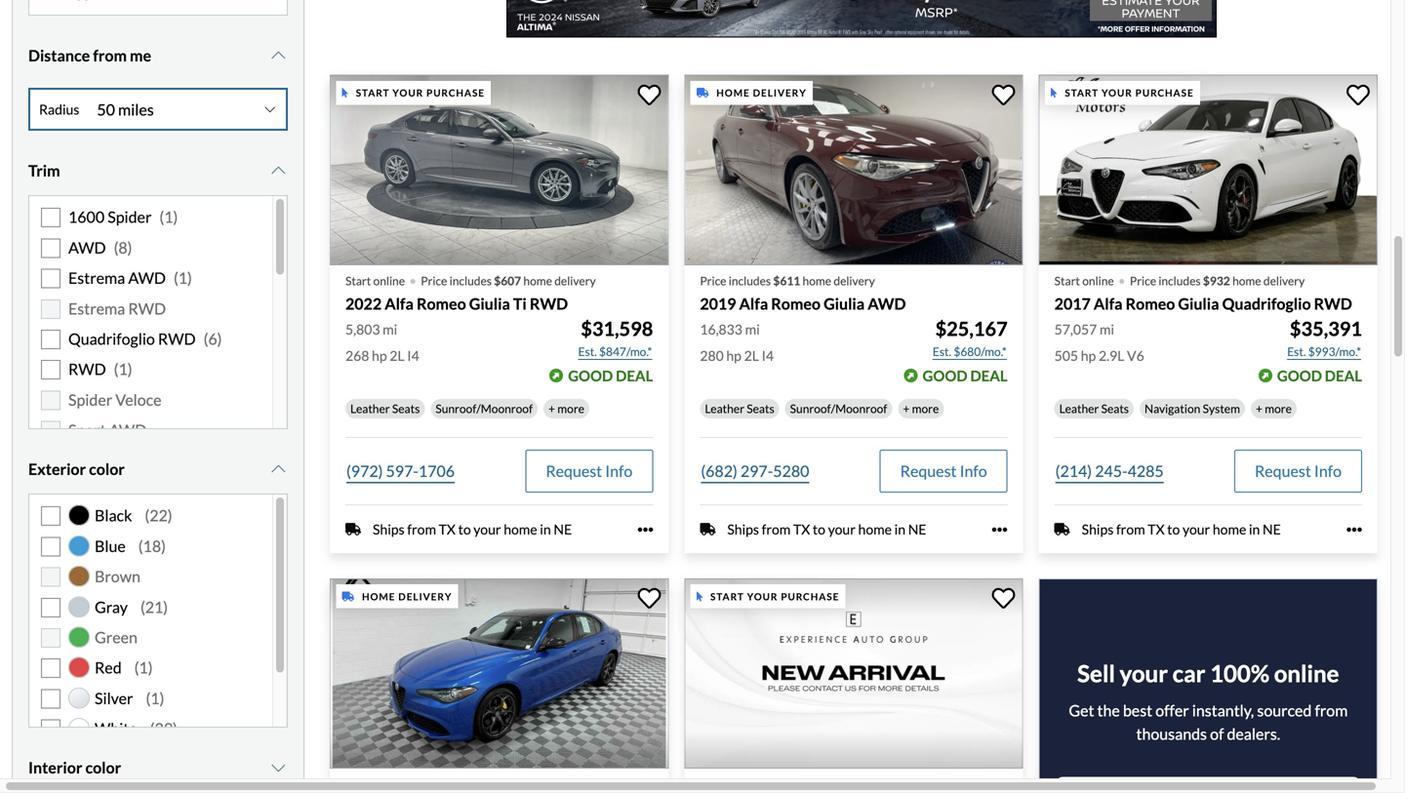 Task type: vqa. For each thing, say whether or not it's contained in the screenshot.
Gas mileage on the bottom left of page
no



Task type: locate. For each thing, give the bounding box(es) containing it.
spider up sport
[[68, 390, 112, 409]]

monza red metallic 2019 alfa romeo giulia awd sedan all-wheel drive 8-speed automatic image
[[685, 75, 1024, 266]]

(682)
[[701, 462, 738, 481]]

includes left the $1,138
[[374, 778, 417, 792]]

ellipsis h image for $35,391
[[1347, 522, 1363, 538]]

home delivery for $1,138
[[362, 591, 452, 603]]

leather down 268
[[350, 402, 390, 416]]

good deal
[[568, 367, 653, 385], [923, 367, 1008, 385], [1278, 367, 1363, 385]]

2 + from the left
[[903, 402, 910, 416]]

2 ships from the left
[[728, 521, 759, 538]]

$847/mo.*
[[599, 345, 652, 359]]

3 ships from tx to your home in ne from the left
[[1082, 521, 1281, 538]]

hp right 280
[[727, 348, 742, 364]]

2 ellipsis h image from the left
[[1347, 522, 1363, 538]]

start your purchase for $31,598
[[356, 87, 485, 99]]

0 horizontal spatial in
[[540, 521, 551, 538]]

i4 right 280
[[762, 348, 774, 364]]

from down the 5280
[[762, 521, 791, 538]]

0 horizontal spatial ships from tx to your home in ne
[[373, 521, 572, 538]]

quadrifoglio inside the start online · price includes $932 home delivery 2017 alfa romeo giulia quadrifoglio rwd
[[1223, 294, 1312, 313]]

1 romeo from the left
[[417, 294, 466, 313]]

2 good deal from the left
[[923, 367, 1008, 385]]

alfa right 2019
[[739, 294, 768, 313]]

chevron down image inside interior color dropdown button
[[269, 761, 288, 776]]

3 good from the left
[[1278, 367, 1323, 385]]

the
[[1098, 702, 1120, 721]]

2 horizontal spatial purchase
[[1136, 87, 1194, 99]]

3 seats from the left
[[1102, 402, 1129, 416]]

alfa right 2022 on the top
[[385, 294, 414, 313]]

tx for $31,598
[[439, 521, 456, 538]]

1 tx from the left
[[439, 521, 456, 538]]

ne for $31,598
[[554, 521, 572, 538]]

1706
[[419, 462, 455, 481]]

1 horizontal spatial ships from tx to your home in ne
[[728, 521, 927, 538]]

ships down "(214) 245-4285" 'button'
[[1082, 521, 1114, 538]]

delivery up $31,598
[[555, 274, 596, 288]]

(1) up the (29)
[[146, 689, 164, 708]]

distance
[[28, 46, 90, 65]]

2 · from the left
[[1118, 262, 1126, 297]]

2 horizontal spatial to
[[1168, 521, 1180, 538]]

rwd inside start online · price includes $607 home delivery 2022 alfa romeo giulia ti rwd
[[530, 294, 568, 313]]

1 + from the left
[[549, 402, 555, 416]]

alfa
[[385, 294, 414, 313], [739, 294, 768, 313], [1094, 294, 1123, 313]]

1 leather seats from the left
[[350, 402, 420, 416]]

ships from tx to your home in ne down the 5280
[[728, 521, 927, 538]]

rwd up $35,391
[[1315, 294, 1353, 313]]

$25,167 est. $680/mo.*
[[933, 317, 1008, 359]]

1 horizontal spatial in
[[895, 521, 906, 538]]

1 info from the left
[[605, 462, 633, 481]]

2 est. from the left
[[933, 345, 952, 359]]

rwd
[[530, 294, 568, 313], [1315, 294, 1353, 313], [128, 299, 166, 318], [158, 329, 196, 348], [68, 360, 106, 379]]

deal down $993/mo.*
[[1325, 367, 1363, 385]]

2022
[[346, 294, 382, 313]]

est. $847/mo.* button
[[577, 342, 653, 362]]

hp right the 505
[[1081, 348, 1096, 364]]

estrema awd (1)
[[68, 269, 192, 288]]

hp for $25,167
[[727, 348, 742, 364]]

sunroof/moonroof
[[436, 402, 533, 416], [790, 402, 888, 416]]

1 estrema from the top
[[68, 269, 125, 288]]

deal down $680/mo.*
[[971, 367, 1008, 385]]

leather down 280
[[705, 402, 745, 416]]

chevron down image inside trim dropdown button
[[269, 163, 288, 179]]

rwd right ti
[[530, 294, 568, 313]]

delivery
[[753, 87, 807, 99], [399, 591, 452, 603]]

request info button
[[525, 450, 653, 493], [880, 450, 1008, 493], [1235, 450, 1363, 493]]

1 horizontal spatial est.
[[933, 345, 952, 359]]

from inside 'get the best offer instantly, sourced from thousands of dealers.'
[[1315, 702, 1348, 721]]

leather seats down 280
[[705, 402, 775, 416]]

2 estrema from the top
[[68, 299, 125, 318]]

2 hp from the left
[[727, 348, 742, 364]]

0 horizontal spatial giulia
[[469, 294, 510, 313]]

spider up the (8)
[[108, 208, 152, 227]]

0 vertical spatial home
[[717, 87, 750, 99]]

2 request info button from the left
[[880, 450, 1008, 493]]

romeo down $611
[[771, 294, 821, 313]]

1 good deal from the left
[[568, 367, 653, 385]]

in
[[540, 521, 551, 538], [895, 521, 906, 538], [1249, 521, 1261, 538]]

1 vertical spatial mouse pointer image
[[697, 592, 703, 602]]

0 vertical spatial color
[[89, 460, 125, 479]]

price left $932
[[1130, 274, 1157, 288]]

1 horizontal spatial ellipsis h image
[[1347, 522, 1363, 538]]

1 horizontal spatial truck image
[[700, 522, 716, 538]]

1 vertical spatial delivery
[[399, 591, 452, 603]]

0 horizontal spatial ships
[[373, 521, 405, 538]]

0 horizontal spatial home
[[362, 591, 396, 603]]

1 vertical spatial quadrifoglio
[[68, 329, 155, 348]]

request info button for $25,167
[[880, 450, 1008, 493]]

1 horizontal spatial more
[[912, 402, 939, 416]]

giulia inside the start online · price includes $932 home delivery 2017 alfa romeo giulia quadrifoglio rwd
[[1179, 294, 1220, 313]]

est. for $25,167
[[933, 345, 952, 359]]

(1) up spider veloce
[[114, 360, 132, 379]]

tx down 1706
[[439, 521, 456, 538]]

request info for $31,598
[[546, 462, 633, 481]]

mi inside 57,057 mi 505 hp 2.9l v6
[[1100, 321, 1115, 338]]

1 · from the left
[[409, 262, 417, 297]]

2 chevron down image from the top
[[269, 761, 288, 776]]

0 horizontal spatial + more
[[549, 402, 585, 416]]

quadrifoglio down estrema rwd on the left of page
[[68, 329, 155, 348]]

tx down the 5280
[[794, 521, 810, 538]]

delivery inside the start online · price includes $932 home delivery 2017 alfa romeo giulia quadrifoglio rwd
[[1264, 274, 1305, 288]]

1 horizontal spatial mouse pointer image
[[697, 592, 703, 602]]

price inside the start online · price includes $932 home delivery 2017 alfa romeo giulia quadrifoglio rwd
[[1130, 274, 1157, 288]]

good down est. $847/mo.* button on the left
[[568, 367, 613, 385]]

price inside price includes $611 home delivery 2019 alfa romeo giulia awd
[[700, 274, 727, 288]]

3 alfa from the left
[[1094, 294, 1123, 313]]

0 vertical spatial chevron down image
[[269, 48, 288, 64]]

1600 spider (1)
[[68, 208, 178, 227]]

v6
[[1127, 348, 1145, 364]]

estrema down estrema awd (1)
[[68, 299, 125, 318]]

online inside start online · price includes $607 home delivery 2022 alfa romeo giulia ti rwd
[[373, 274, 405, 288]]

1 horizontal spatial delivery
[[753, 87, 807, 99]]

price includes $1,138 home delivery
[[346, 778, 530, 792]]

1 sunroof/moonroof from the left
[[436, 402, 533, 416]]

from left me
[[93, 46, 127, 65]]

vesuvio gray metallic 2022 alfa romeo giulia ti rwd sedan rear-wheel drive 8-speed automatic image
[[330, 75, 669, 266]]

chevron down image for (1)
[[269, 163, 288, 179]]

mi for $25,167
[[745, 321, 760, 338]]

good down est. $680/mo.* button
[[923, 367, 968, 385]]

2 horizontal spatial ne
[[1263, 521, 1281, 538]]

0 horizontal spatial truck image
[[346, 522, 361, 538]]

1 request info from the left
[[546, 462, 633, 481]]

0 horizontal spatial request
[[546, 462, 602, 481]]

alfa inside start online · price includes $607 home delivery 2022 alfa romeo giulia ti rwd
[[385, 294, 414, 313]]

romeo up 5,803 mi 268 hp 2l i4
[[417, 294, 466, 313]]

chevron down image
[[269, 163, 288, 179], [269, 462, 288, 478]]

1 horizontal spatial request info
[[901, 462, 988, 481]]

1 horizontal spatial start your purchase
[[711, 591, 840, 603]]

· right 2022 on the top
[[409, 262, 417, 297]]

color down white
[[85, 759, 121, 778]]

includes for price includes $611 home delivery 2019 alfa romeo giulia awd
[[729, 274, 771, 288]]

2 leather from the left
[[705, 402, 745, 416]]

0 horizontal spatial request info button
[[525, 450, 653, 493]]

good deal down est. $680/mo.* button
[[923, 367, 1008, 385]]

romeo inside the start online · price includes $932 home delivery 2017 alfa romeo giulia quadrifoglio rwd
[[1126, 294, 1176, 313]]

ships from tx to your home in ne down 4285
[[1082, 521, 1281, 538]]

color
[[89, 460, 125, 479], [85, 759, 121, 778]]

good down est. $993/mo.* button
[[1278, 367, 1323, 385]]

start online · price includes $607 home delivery 2022 alfa romeo giulia ti rwd
[[346, 262, 596, 313]]

leather for $31,598
[[350, 402, 390, 416]]

0 vertical spatial spider
[[108, 208, 152, 227]]

chevron down image inside distance from me dropdown button
[[269, 48, 288, 64]]

2 horizontal spatial leather seats
[[1060, 402, 1129, 416]]

ships from tx to your home in ne for $31,598
[[373, 521, 572, 538]]

leather down the 505
[[1060, 402, 1099, 416]]

2 leather seats from the left
[[705, 402, 775, 416]]

1 chevron down image from the top
[[269, 48, 288, 64]]

2 horizontal spatial ships from tx to your home in ne
[[1082, 521, 1281, 538]]

trofeo white tri-coat 2017 alfa romeo giulia quadrifoglio rwd sedan rear-wheel drive automatic image
[[1039, 75, 1378, 266]]

1 horizontal spatial good
[[923, 367, 968, 385]]

i4 inside the 16,833 mi 280 hp 2l i4
[[762, 348, 774, 364]]

hp inside the 16,833 mi 280 hp 2l i4
[[727, 348, 742, 364]]

+ more right the system
[[1256, 402, 1292, 416]]

more for $25,167
[[912, 402, 939, 416]]

2 tx from the left
[[794, 521, 810, 538]]

mi up 2.9l
[[1100, 321, 1115, 338]]

est. down "$25,167"
[[933, 345, 952, 359]]

2 request from the left
[[901, 462, 957, 481]]

3 + from the left
[[1256, 402, 1263, 416]]

romeo for $35,391
[[1126, 294, 1176, 313]]

1 horizontal spatial home
[[717, 87, 750, 99]]

0 horizontal spatial leather seats
[[350, 402, 420, 416]]

2 horizontal spatial giulia
[[1179, 294, 1220, 313]]

0 vertical spatial delivery
[[753, 87, 807, 99]]

1 horizontal spatial i4
[[762, 348, 774, 364]]

2 request info from the left
[[901, 462, 988, 481]]

i4 right 268
[[407, 348, 419, 364]]

romeo inside start online · price includes $607 home delivery 2022 alfa romeo giulia ti rwd
[[417, 294, 466, 313]]

more down est. $680/mo.* button
[[912, 402, 939, 416]]

3 + more from the left
[[1256, 402, 1292, 416]]

truck image
[[700, 522, 716, 538], [1055, 522, 1071, 538], [342, 592, 354, 602]]

start inside start online · price includes $607 home delivery 2022 alfa romeo giulia ti rwd
[[346, 274, 371, 288]]

request for $25,167
[[901, 462, 957, 481]]

1 in from the left
[[540, 521, 551, 538]]

3 tx from the left
[[1148, 521, 1165, 538]]

ellipsis h image for $31,598
[[638, 522, 653, 538]]

1 vertical spatial chevron down image
[[269, 761, 288, 776]]

1 alfa from the left
[[385, 294, 414, 313]]

quadrifoglio rwd (6)
[[68, 329, 222, 348]]

1 mi from the left
[[383, 321, 398, 338]]

chevron down image inside exterior color dropdown button
[[269, 462, 288, 478]]

2 deal from the left
[[971, 367, 1008, 385]]

romeo for $31,598
[[417, 294, 466, 313]]

seats
[[392, 402, 420, 416], [747, 402, 775, 416], [1102, 402, 1129, 416]]

price for price includes $1,000 home delivery
[[776, 778, 802, 792]]

3 romeo from the left
[[1126, 294, 1176, 313]]

1 horizontal spatial truck image
[[697, 88, 709, 98]]

3 leather seats from the left
[[1060, 402, 1129, 416]]

4285
[[1128, 462, 1164, 481]]

(972) 597-1706 button
[[346, 450, 456, 493]]

to for $25,167
[[813, 521, 826, 538]]

0 horizontal spatial good
[[568, 367, 613, 385]]

ships down the (682) 297-5280 button
[[728, 521, 759, 538]]

1 deal from the left
[[616, 367, 653, 385]]

3 info from the left
[[1315, 462, 1342, 481]]

ne for $25,167
[[908, 521, 927, 538]]

2 giulia from the left
[[824, 294, 865, 313]]

info for $31,598
[[605, 462, 633, 481]]

includes
[[450, 274, 492, 288], [729, 274, 771, 288], [1159, 274, 1201, 288], [374, 778, 417, 792], [804, 778, 847, 792]]

2 to from the left
[[813, 521, 826, 538]]

veloce
[[115, 390, 162, 409]]

from down 1706
[[407, 521, 436, 538]]

1 horizontal spatial info
[[960, 462, 988, 481]]

57,057
[[1055, 321, 1097, 338]]

seats down 2.9l
[[1102, 402, 1129, 416]]

awd inside price includes $611 home delivery 2019 alfa romeo giulia awd
[[868, 294, 906, 313]]

more down est. $847/mo.* button on the left
[[558, 402, 585, 416]]

0 horizontal spatial seats
[[392, 402, 420, 416]]

+ more down est. $680/mo.* button
[[903, 402, 939, 416]]

(214) 245-4285 button
[[1055, 450, 1165, 493]]

includes left $611
[[729, 274, 771, 288]]

more for $35,391
[[1265, 402, 1292, 416]]

3 request from the left
[[1255, 462, 1312, 481]]

+ more
[[549, 402, 585, 416], [903, 402, 939, 416], [1256, 402, 1292, 416]]

2 horizontal spatial mi
[[1100, 321, 1115, 338]]

2l inside 5,803 mi 268 hp 2l i4
[[390, 348, 405, 364]]

(21)
[[141, 598, 168, 617]]

delivery right $1,000
[[919, 778, 960, 792]]

1 horizontal spatial + more
[[903, 402, 939, 416]]

leather
[[350, 402, 390, 416], [705, 402, 745, 416], [1060, 402, 1099, 416]]

start online · price includes $932 home delivery 2017 alfa romeo giulia quadrifoglio rwd
[[1055, 262, 1353, 313]]

estrema for estrema rwd
[[68, 299, 125, 318]]

2 horizontal spatial tx
[[1148, 521, 1165, 538]]

0 horizontal spatial i4
[[407, 348, 419, 364]]

hp right 268
[[372, 348, 387, 364]]

sunroof/moonroof up the 5280
[[790, 402, 888, 416]]

awd (8)
[[68, 238, 132, 257]]

3 leather from the left
[[1060, 402, 1099, 416]]

delivery for price includes $1,000 home delivery
[[919, 778, 960, 792]]

online
[[373, 274, 405, 288], [1083, 274, 1114, 288], [1275, 660, 1340, 688], [728, 778, 760, 792]]

2 more from the left
[[912, 402, 939, 416]]

1 horizontal spatial leather seats
[[705, 402, 775, 416]]

· right 2017
[[1118, 262, 1126, 297]]

hp inside 57,057 mi 505 hp 2.9l v6
[[1081, 348, 1096, 364]]

price left $607 at the left
[[421, 274, 447, 288]]

1 horizontal spatial mi
[[745, 321, 760, 338]]

price
[[421, 274, 447, 288], [700, 274, 727, 288], [1130, 274, 1157, 288], [346, 778, 372, 792], [776, 778, 802, 792]]

2l right 280
[[744, 348, 759, 364]]

price up 2019
[[700, 274, 727, 288]]

mi right 5,803
[[383, 321, 398, 338]]

$993/mo.*
[[1309, 345, 1362, 359]]

tx
[[439, 521, 456, 538], [794, 521, 810, 538], [1148, 521, 1165, 538]]

0 vertical spatial home delivery
[[717, 87, 807, 99]]

1 ships from tx to your home in ne from the left
[[373, 521, 572, 538]]

3 giulia from the left
[[1179, 294, 1220, 313]]

2 horizontal spatial leather
[[1060, 402, 1099, 416]]

1 vertical spatial home
[[362, 591, 396, 603]]

alfa inside the start online · price includes $932 home delivery 2017 alfa romeo giulia quadrifoglio rwd
[[1094, 294, 1123, 313]]

0 vertical spatial mouse pointer image
[[342, 88, 348, 98]]

1 est. from the left
[[578, 345, 597, 359]]

2 horizontal spatial start your purchase
[[1065, 87, 1194, 99]]

0 horizontal spatial home delivery
[[362, 591, 452, 603]]

from right "sourced"
[[1315, 702, 1348, 721]]

tx down 4285
[[1148, 521, 1165, 538]]

2 horizontal spatial + more
[[1256, 402, 1292, 416]]

0 horizontal spatial info
[[605, 462, 633, 481]]

3 more from the left
[[1265, 402, 1292, 416]]

3 request info from the left
[[1255, 462, 1342, 481]]

hp inside 5,803 mi 268 hp 2l i4
[[372, 348, 387, 364]]

1 giulia from the left
[[469, 294, 510, 313]]

white
[[95, 719, 137, 739]]

price left the $1,138
[[346, 778, 372, 792]]

1 horizontal spatial quadrifoglio
[[1223, 294, 1312, 313]]

good for $35,391
[[1278, 367, 1323, 385]]

2 seats from the left
[[747, 402, 775, 416]]

2 i4 from the left
[[762, 348, 774, 364]]

$31,598
[[581, 317, 653, 341]]

2 horizontal spatial request info
[[1255, 462, 1342, 481]]

2 horizontal spatial truck image
[[1055, 522, 1071, 538]]

includes left $1,000
[[804, 778, 847, 792]]

includes left $607 at the left
[[450, 274, 492, 288]]

1 2l from the left
[[390, 348, 405, 364]]

2 horizontal spatial info
[[1315, 462, 1342, 481]]

1 horizontal spatial request info button
[[880, 450, 1008, 493]]

3 to from the left
[[1168, 521, 1180, 538]]

1 chevron down image from the top
[[269, 163, 288, 179]]

1 horizontal spatial sunroof/moonroof
[[790, 402, 888, 416]]

1600
[[68, 208, 105, 227]]

price for price includes $1,138 home delivery
[[346, 778, 372, 792]]

1 horizontal spatial giulia
[[824, 294, 865, 313]]

est. inside $31,598 est. $847/mo.*
[[578, 345, 597, 359]]

1 horizontal spatial good deal
[[923, 367, 1008, 385]]

sunroof/moonroof up 1706
[[436, 402, 533, 416]]

0 vertical spatial quadrifoglio
[[1223, 294, 1312, 313]]

estrema down the awd (8)
[[68, 269, 125, 288]]

2 ne from the left
[[908, 521, 927, 538]]

0 horizontal spatial start your purchase
[[356, 87, 485, 99]]

3 hp from the left
[[1081, 348, 1096, 364]]

$1,138
[[419, 778, 455, 792]]

giulia for $31,598
[[469, 294, 510, 313]]

trim
[[28, 161, 60, 180]]

1 ellipsis h image from the left
[[638, 522, 653, 538]]

2 horizontal spatial good deal
[[1278, 367, 1363, 385]]

truck image
[[697, 88, 709, 98], [346, 522, 361, 538]]

0 horizontal spatial mouse pointer image
[[342, 88, 348, 98]]

1 horizontal spatial purchase
[[781, 591, 840, 603]]

3 deal from the left
[[1325, 367, 1363, 385]]

0 vertical spatial chevron down image
[[269, 163, 288, 179]]

online for start online
[[728, 778, 760, 792]]

mi inside 5,803 mi 268 hp 2l i4
[[383, 321, 398, 338]]

est.
[[578, 345, 597, 359], [933, 345, 952, 359], [1288, 345, 1306, 359]]

1 vertical spatial chevron down image
[[269, 462, 288, 478]]

mi right '16,833' on the top of the page
[[745, 321, 760, 338]]

more right the system
[[1265, 402, 1292, 416]]

1 horizontal spatial to
[[813, 521, 826, 538]]

$31,598 est. $847/mo.*
[[578, 317, 653, 359]]

3 mi from the left
[[1100, 321, 1115, 338]]

ships from tx to your home in ne down 1706
[[373, 521, 572, 538]]

1 to from the left
[[458, 521, 471, 538]]

ellipsis h image
[[638, 522, 653, 538], [1347, 522, 1363, 538]]

mi inside the 16,833 mi 280 hp 2l i4
[[745, 321, 760, 338]]

1 request info button from the left
[[525, 450, 653, 493]]

2 + more from the left
[[903, 402, 939, 416]]

ellipsis h image
[[992, 522, 1008, 538]]

from for $31,598
[[407, 521, 436, 538]]

chevron down image for interior color
[[269, 761, 288, 776]]

2 in from the left
[[895, 521, 906, 538]]

color inside exterior color dropdown button
[[89, 460, 125, 479]]

deal for $35,391
[[1325, 367, 1363, 385]]

1 ne from the left
[[554, 521, 572, 538]]

rwd inside the start online · price includes $932 home delivery 2017 alfa romeo giulia quadrifoglio rwd
[[1315, 294, 1353, 313]]

silver
[[95, 689, 133, 708]]

leather seats for $25,167
[[705, 402, 775, 416]]

2 info from the left
[[960, 462, 988, 481]]

1 good from the left
[[568, 367, 613, 385]]

brown
[[95, 567, 140, 586]]

delivery right $611
[[834, 274, 875, 288]]

2 ships from tx to your home in ne from the left
[[728, 521, 927, 538]]

start inside the start online · price includes $932 home delivery 2017 alfa romeo giulia quadrifoglio rwd
[[1055, 274, 1080, 288]]

3 good deal from the left
[[1278, 367, 1363, 385]]

interior
[[28, 759, 82, 778]]

includes left $932
[[1159, 274, 1201, 288]]

giulia inside start online · price includes $607 home delivery 2022 alfa romeo giulia ti rwd
[[469, 294, 510, 313]]

3 est. from the left
[[1288, 345, 1306, 359]]

leather seats down 2.9l
[[1060, 402, 1129, 416]]

2 good from the left
[[923, 367, 968, 385]]

start your purchase
[[356, 87, 485, 99], [1065, 87, 1194, 99], [711, 591, 840, 603]]

0 horizontal spatial purchase
[[427, 87, 485, 99]]

1 + more from the left
[[549, 402, 585, 416]]

delivery inside price includes $611 home delivery 2019 alfa romeo giulia awd
[[834, 274, 875, 288]]

delivery for 2019 alfa romeo giulia awd
[[753, 87, 807, 99]]

sport
[[68, 421, 106, 440]]

3 in from the left
[[1249, 521, 1261, 538]]

1 ships from the left
[[373, 521, 405, 538]]

1 vertical spatial color
[[85, 759, 121, 778]]

more for $31,598
[[558, 402, 585, 416]]

ships down the (972) 597-1706 button
[[373, 521, 405, 538]]

1 vertical spatial estrema
[[68, 299, 125, 318]]

0 horizontal spatial good deal
[[568, 367, 653, 385]]

+ more down est. $847/mo.* button on the left
[[549, 402, 585, 416]]

0 vertical spatial estrema
[[68, 269, 125, 288]]

of
[[1210, 725, 1224, 744]]

2 mi from the left
[[745, 321, 760, 338]]

sunroof/moonroof for ·
[[436, 402, 533, 416]]

0 horizontal spatial +
[[549, 402, 555, 416]]

2 horizontal spatial in
[[1249, 521, 1261, 538]]

2 horizontal spatial good
[[1278, 367, 1323, 385]]

leather seats down 268
[[350, 402, 420, 416]]

+ for $35,391
[[1256, 402, 1263, 416]]

includes for price includes $1,138 home delivery
[[374, 778, 417, 792]]

deal down $847/mo.*
[[616, 367, 653, 385]]

good deal down est. $993/mo.* button
[[1278, 367, 1363, 385]]

from down 4285
[[1117, 521, 1146, 538]]

online inside the start online · price includes $932 home delivery 2017 alfa romeo giulia quadrifoglio rwd
[[1083, 274, 1114, 288]]

1 hp from the left
[[372, 348, 387, 364]]

0 horizontal spatial sunroof/moonroof
[[436, 402, 533, 416]]

(1)
[[159, 208, 178, 227], [174, 269, 192, 288], [114, 360, 132, 379], [134, 659, 153, 678], [146, 689, 164, 708]]

sell your car 100% online
[[1078, 660, 1340, 688]]

i4 inside 5,803 mi 268 hp 2l i4
[[407, 348, 419, 364]]

· inside the start online · price includes $932 home delivery 2017 alfa romeo giulia quadrifoglio rwd
[[1118, 262, 1126, 297]]

rwd (1)
[[68, 360, 132, 379]]

dealers.
[[1227, 725, 1281, 744]]

instantly,
[[1193, 702, 1255, 721]]

1 horizontal spatial leather
[[705, 402, 745, 416]]

start
[[356, 87, 390, 99], [1065, 87, 1099, 99], [346, 274, 371, 288], [1055, 274, 1080, 288], [711, 591, 745, 603], [700, 778, 726, 792]]

mouse pointer image
[[342, 88, 348, 98], [697, 592, 703, 602]]

delivery for price includes $1,138 home delivery
[[489, 778, 530, 792]]

includes inside price includes $611 home delivery 2019 alfa romeo giulia awd
[[729, 274, 771, 288]]

est. down $35,391
[[1288, 345, 1306, 359]]

2 alfa from the left
[[739, 294, 768, 313]]

est. down $31,598
[[578, 345, 597, 359]]

home for 2019 alfa romeo giulia awd
[[717, 87, 750, 99]]

2 2l from the left
[[744, 348, 759, 364]]

blue 2021 alfa romeo giulia ti sport awd sedan all-wheel drive automatic image
[[330, 579, 669, 769]]

seats up 597-
[[392, 402, 420, 416]]

color inside interior color dropdown button
[[85, 759, 121, 778]]

2 chevron down image from the top
[[269, 462, 288, 478]]

good deal down est. $847/mo.* button on the left
[[568, 367, 653, 385]]

from for $35,391
[[1117, 521, 1146, 538]]

3 request info button from the left
[[1235, 450, 1363, 493]]

romeo up v6 on the top of page
[[1126, 294, 1176, 313]]

1 seats from the left
[[392, 402, 420, 416]]

2l right 268
[[390, 348, 405, 364]]

price right start online
[[776, 778, 802, 792]]

1 horizontal spatial seats
[[747, 402, 775, 416]]

chevron down image
[[269, 48, 288, 64], [269, 761, 288, 776]]

1 horizontal spatial ships
[[728, 521, 759, 538]]

1 request from the left
[[546, 462, 602, 481]]

romeo inside price includes $611 home delivery 2019 alfa romeo giulia awd
[[771, 294, 821, 313]]

seats up 297-
[[747, 402, 775, 416]]

1 horizontal spatial home delivery
[[717, 87, 807, 99]]

1 leather from the left
[[350, 402, 390, 416]]

good deal for $31,598
[[568, 367, 653, 385]]

awd
[[68, 238, 106, 257], [128, 269, 166, 288], [868, 294, 906, 313], [109, 421, 147, 440]]

2 romeo from the left
[[771, 294, 821, 313]]

leather seats for $35,391
[[1060, 402, 1129, 416]]

more
[[558, 402, 585, 416], [912, 402, 939, 416], [1265, 402, 1292, 416]]

est. inside $35,391 est. $993/mo.*
[[1288, 345, 1306, 359]]

1 horizontal spatial romeo
[[771, 294, 821, 313]]

1 horizontal spatial deal
[[971, 367, 1008, 385]]

quadrifoglio down $932
[[1223, 294, 1312, 313]]

est. inside $25,167 est. $680/mo.*
[[933, 345, 952, 359]]

2 horizontal spatial request
[[1255, 462, 1312, 481]]

2 horizontal spatial seats
[[1102, 402, 1129, 416]]

2 horizontal spatial ships
[[1082, 521, 1114, 538]]

leather seats for $31,598
[[350, 402, 420, 416]]

home delivery for 2019 alfa romeo giulia awd
[[717, 87, 807, 99]]

color down sport awd
[[89, 460, 125, 479]]

delivery up $35,391
[[1264, 274, 1305, 288]]

0 horizontal spatial 2l
[[390, 348, 405, 364]]

· inside start online · price includes $607 home delivery 2022 alfa romeo giulia ti rwd
[[409, 262, 417, 297]]

navigation system
[[1145, 402, 1241, 416]]

leather seats
[[350, 402, 420, 416], [705, 402, 775, 416], [1060, 402, 1129, 416]]

delivery right the $1,138
[[489, 778, 530, 792]]

0 horizontal spatial deal
[[616, 367, 653, 385]]

0 horizontal spatial alfa
[[385, 294, 414, 313]]

3 ne from the left
[[1263, 521, 1281, 538]]

1 i4 from the left
[[407, 348, 419, 364]]

ships
[[373, 521, 405, 538], [728, 521, 759, 538], [1082, 521, 1114, 538]]

2l inside the 16,833 mi 280 hp 2l i4
[[744, 348, 759, 364]]

1 more from the left
[[558, 402, 585, 416]]

0 horizontal spatial to
[[458, 521, 471, 538]]

2 horizontal spatial alfa
[[1094, 294, 1123, 313]]

$680/mo.*
[[954, 345, 1007, 359]]

0 horizontal spatial mi
[[383, 321, 398, 338]]

2 horizontal spatial romeo
[[1126, 294, 1176, 313]]

alfa right 2017
[[1094, 294, 1123, 313]]

3 ships from the left
[[1082, 521, 1114, 538]]

(214)
[[1056, 462, 1092, 481]]

2 sunroof/moonroof from the left
[[790, 402, 888, 416]]

57,057 mi 505 hp 2.9l v6
[[1055, 321, 1145, 364]]

includes inside start online · price includes $607 home delivery 2022 alfa romeo giulia ti rwd
[[450, 274, 492, 288]]

ships from tx to your home in ne
[[373, 521, 572, 538], [728, 521, 927, 538], [1082, 521, 1281, 538]]



Task type: describe. For each thing, give the bounding box(es) containing it.
delivery for price includes $611 home delivery 2019 alfa romeo giulia awd
[[834, 274, 875, 288]]

2017
[[1055, 294, 1091, 313]]

268
[[346, 348, 369, 364]]

start online
[[700, 778, 760, 792]]

spider veloce
[[68, 390, 162, 409]]

exterior
[[28, 460, 86, 479]]

request for $31,598
[[546, 462, 602, 481]]

start your purchase for $35,391
[[1065, 87, 1194, 99]]

(972)
[[347, 462, 383, 481]]

advertisement region
[[507, 0, 1217, 38]]

ships from tx to your home in ne for $35,391
[[1082, 521, 1281, 538]]

+ more for $31,598
[[549, 402, 585, 416]]

hp for $35,391
[[1081, 348, 1096, 364]]

truck image for ·
[[1055, 522, 1071, 538]]

seats for $25,167
[[747, 402, 775, 416]]

interior color
[[28, 759, 121, 778]]

system
[[1203, 402, 1241, 416]]

green
[[95, 628, 137, 647]]

hp for $31,598
[[372, 348, 387, 364]]

in for $35,391
[[1249, 521, 1261, 538]]

blue
[[95, 537, 126, 556]]

5,803 mi 268 hp 2l i4
[[346, 321, 419, 364]]

leather for $35,391
[[1060, 402, 1099, 416]]

price includes $611 home delivery 2019 alfa romeo giulia awd
[[700, 274, 906, 313]]

ships for $35,391
[[1082, 521, 1114, 538]]

mouse pointer image
[[1051, 88, 1058, 98]]

16,833 mi 280 hp 2l i4
[[700, 321, 774, 364]]

chevron down image for distance from me
[[269, 48, 288, 64]]

(6)
[[204, 329, 222, 348]]

rwd up spider veloce
[[68, 360, 106, 379]]

home inside start online · price includes $607 home delivery 2022 alfa romeo giulia ti rwd
[[524, 274, 552, 288]]

· for $35,391
[[1118, 262, 1126, 297]]

(8)
[[114, 238, 132, 257]]

est. for $35,391
[[1288, 345, 1306, 359]]

best
[[1123, 702, 1153, 721]]

color for exterior color
[[89, 460, 125, 479]]

from for $25,167
[[762, 521, 791, 538]]

interior color button
[[28, 744, 288, 793]]

(1) down trim dropdown button
[[159, 208, 178, 227]]

home for $1,138
[[362, 591, 396, 603]]

i4 for $611
[[762, 348, 774, 364]]

sourced
[[1258, 702, 1312, 721]]

radius
[[39, 101, 79, 117]]

chevron down image for (22)
[[269, 462, 288, 478]]

black
[[95, 506, 132, 525]]

est. $680/mo.* button
[[932, 342, 1008, 362]]

(22)
[[145, 506, 172, 525]]

seats for $31,598
[[392, 402, 420, 416]]

good for $31,598
[[568, 367, 613, 385]]

(972) 597-1706
[[347, 462, 455, 481]]

price inside start online · price includes $607 home delivery 2022 alfa romeo giulia ti rwd
[[421, 274, 447, 288]]

request for $35,391
[[1255, 462, 1312, 481]]

(1) right red
[[134, 659, 153, 678]]

280
[[700, 348, 724, 364]]

to for $31,598
[[458, 521, 471, 538]]

$25,167
[[936, 317, 1008, 341]]

$932
[[1204, 274, 1231, 288]]

purchase for $35,391
[[1136, 87, 1194, 99]]

+ more for $25,167
[[903, 402, 939, 416]]

tx for $35,391
[[1148, 521, 1165, 538]]

get
[[1069, 702, 1095, 721]]

home inside price includes $611 home delivery 2019 alfa romeo giulia awd
[[803, 274, 832, 288]]

exterior color
[[28, 460, 125, 479]]

me
[[130, 46, 151, 65]]

2.9l
[[1099, 348, 1125, 364]]

est. $993/mo.* button
[[1287, 342, 1363, 362]]

ships from tx to your home in ne for $25,167
[[728, 521, 927, 538]]

+ for $31,598
[[549, 402, 555, 416]]

request info for $35,391
[[1255, 462, 1342, 481]]

request info for $25,167
[[901, 462, 988, 481]]

sell
[[1078, 660, 1116, 688]]

1 vertical spatial spider
[[68, 390, 112, 409]]

5,803
[[346, 321, 380, 338]]

good for $25,167
[[923, 367, 968, 385]]

0 horizontal spatial truck image
[[342, 592, 354, 602]]

mouse pointer image for price includes
[[697, 592, 703, 602]]

597-
[[386, 462, 419, 481]]

red
[[95, 659, 122, 678]]

includes inside the start online · price includes $932 home delivery 2017 alfa romeo giulia quadrifoglio rwd
[[1159, 274, 1201, 288]]

1 vertical spatial truck image
[[346, 522, 361, 538]]

online for start online · price includes $607 home delivery 2022 alfa romeo giulia ti rwd
[[373, 274, 405, 288]]

deal for $25,167
[[971, 367, 1008, 385]]

white 2023 alfa romeo giulia estrema awd sedan all-wheel drive automatic image
[[685, 579, 1024, 769]]

alfa for $35,391
[[1094, 294, 1123, 313]]

2l for $611
[[744, 348, 759, 364]]

includes for price includes $1,000 home delivery
[[804, 778, 847, 792]]

from inside dropdown button
[[93, 46, 127, 65]]

(1) up quadrifoglio rwd (6)
[[174, 269, 192, 288]]

(214) 245-4285
[[1056, 462, 1164, 481]]

thousands
[[1137, 725, 1207, 744]]

ships for $31,598
[[373, 521, 405, 538]]

$35,391
[[1290, 317, 1363, 341]]

info for $25,167
[[960, 462, 988, 481]]

price includes $1,000 home delivery
[[776, 778, 960, 792]]

mi for $31,598
[[383, 321, 398, 338]]

0 horizontal spatial quadrifoglio
[[68, 329, 155, 348]]

245-
[[1095, 462, 1128, 481]]

estrema rwd
[[68, 299, 166, 318]]

505
[[1055, 348, 1079, 364]]

sport awd
[[68, 421, 147, 440]]

5280
[[773, 462, 810, 481]]

i4 for ·
[[407, 348, 419, 364]]

good deal for $35,391
[[1278, 367, 1363, 385]]

seats for $35,391
[[1102, 402, 1129, 416]]

deal for $31,598
[[616, 367, 653, 385]]

ne for $35,391
[[1263, 521, 1281, 538]]

mouse pointer image for 2022 alfa romeo giulia ti rwd
[[342, 88, 348, 98]]

(18)
[[138, 537, 166, 556]]

(682) 297-5280
[[701, 462, 810, 481]]

good deal for $25,167
[[923, 367, 1008, 385]]

tx for $25,167
[[794, 521, 810, 538]]

delivery inside start online · price includes $607 home delivery 2022 alfa romeo giulia ti rwd
[[555, 274, 596, 288]]

leather for $25,167
[[705, 402, 745, 416]]

alfa for $31,598
[[385, 294, 414, 313]]

$1,000
[[849, 778, 885, 792]]

giulia inside price includes $611 home delivery 2019 alfa romeo giulia awd
[[824, 294, 865, 313]]

+ for $25,167
[[903, 402, 910, 416]]

alfa inside price includes $611 home delivery 2019 alfa romeo giulia awd
[[739, 294, 768, 313]]

$611
[[773, 274, 801, 288]]

2l for ·
[[390, 348, 405, 364]]

price for price includes $611 home delivery 2019 alfa romeo giulia awd
[[700, 274, 727, 288]]

· for $31,598
[[409, 262, 417, 297]]

2019
[[700, 294, 736, 313]]

info for $35,391
[[1315, 462, 1342, 481]]

delivery for $1,138
[[399, 591, 452, 603]]

navigation
[[1145, 402, 1201, 416]]

get the best offer instantly, sourced from thousands of dealers.
[[1069, 702, 1348, 744]]

home inside the start online · price includes $932 home delivery 2017 alfa romeo giulia quadrifoglio rwd
[[1233, 274, 1262, 288]]

request info button for $35,391
[[1235, 450, 1363, 493]]

est. for $31,598
[[578, 345, 597, 359]]

distance from me button
[[28, 31, 288, 80]]

297-
[[741, 462, 773, 481]]

online for start online · price includes $932 home delivery 2017 alfa romeo giulia quadrifoglio rwd
[[1083, 274, 1114, 288]]

rwd left (6)
[[158, 329, 196, 348]]

request info button for $31,598
[[525, 450, 653, 493]]

estrema for estrema awd (1)
[[68, 269, 125, 288]]

100%
[[1210, 660, 1270, 688]]

offer
[[1156, 702, 1190, 721]]

ships for $25,167
[[728, 521, 759, 538]]

+ more for $35,391
[[1256, 402, 1292, 416]]

trim button
[[28, 147, 288, 195]]

ti
[[513, 294, 527, 313]]

truck image for $611
[[700, 522, 716, 538]]

in for $25,167
[[895, 521, 906, 538]]

sunroof/moonroof for $611
[[790, 402, 888, 416]]

rwd up quadrifoglio rwd (6)
[[128, 299, 166, 318]]

16,833
[[700, 321, 743, 338]]

(29)
[[150, 719, 177, 739]]

exterior color button
[[28, 445, 288, 494]]

$607
[[494, 274, 521, 288]]

giulia for $35,391
[[1179, 294, 1220, 313]]

purchase for $31,598
[[427, 87, 485, 99]]

$35,391 est. $993/mo.*
[[1288, 317, 1363, 359]]

distance from me
[[28, 46, 151, 65]]

(682) 297-5280 button
[[700, 450, 811, 493]]



